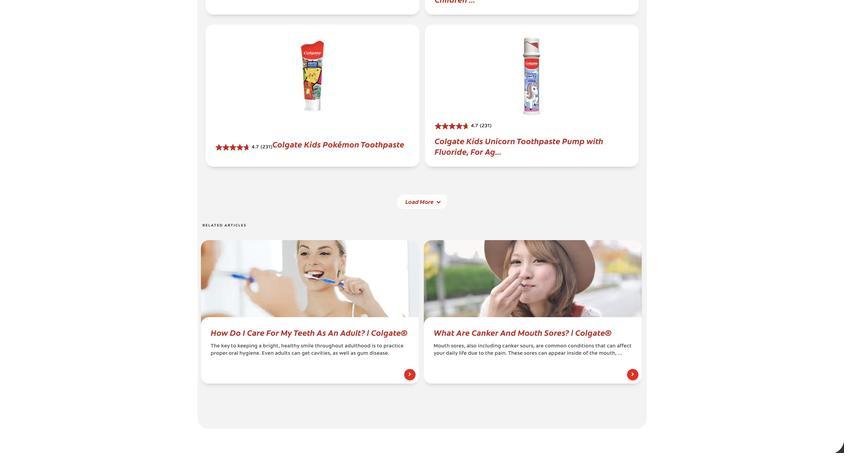 Task type: vqa. For each thing, say whether or not it's contained in the screenshot.
3rd 10
no



Task type: locate. For each thing, give the bounding box(es) containing it.
toothpaste
[[517, 135, 561, 146], [361, 139, 405, 150]]

toothpaste for pokémon
[[361, 139, 405, 150]]

can
[[607, 344, 616, 349], [292, 352, 301, 357], [539, 352, 547, 357]]

(231)
[[480, 124, 492, 129], [261, 146, 272, 150]]

kids left pokémon at the top left of the page
[[304, 139, 321, 150]]

footer
[[198, 0, 647, 218]]

colgate inside colgate kids unicorn toothpaste pump with fluoride, for ag...
[[435, 135, 465, 146]]

1 horizontal spatial colgate®
[[575, 327, 612, 338]]

related articles
[[203, 224, 247, 228]]

to up oral
[[231, 344, 236, 349]]

kids for pokémon
[[304, 139, 321, 150]]

inside
[[567, 352, 582, 357]]

1 vertical spatial 4.7
[[252, 146, 259, 150]]

mouth
[[518, 327, 543, 338], [434, 344, 450, 349]]

|
[[367, 327, 369, 338], [571, 327, 574, 338]]

the
[[211, 344, 220, 349]]

| right adult?
[[367, 327, 369, 338]]

what
[[434, 327, 455, 338]]

0 horizontal spatial (231)
[[261, 146, 272, 150]]

mouth up your
[[434, 344, 450, 349]]

4.7 for colgate kids unicorn toothpaste pump with fluoride, for ag...
[[471, 124, 478, 129]]

1 horizontal spatial for
[[471, 146, 483, 157]]

these
[[508, 352, 523, 357]]

unicorn
[[485, 135, 515, 146]]

4.7 (231)
[[471, 124, 492, 129], [252, 146, 272, 150]]

how do i care for my teeth as an adult? | colgate®
[[211, 327, 408, 338]]

can up 'mouth,'
[[607, 344, 616, 349]]

adulthood
[[345, 344, 371, 349]]

0 horizontal spatial colgate
[[272, 139, 302, 150]]

your
[[434, 352, 445, 357]]

1 vertical spatial 4.7 (231)
[[252, 146, 272, 150]]

1 horizontal spatial (231)
[[480, 124, 492, 129]]

as left the 'well'
[[333, 352, 338, 357]]

0 horizontal spatial |
[[367, 327, 369, 338]]

4.7 for colgate kids pokémon toothpaste
[[252, 146, 259, 150]]

do
[[230, 327, 241, 338]]

load more
[[406, 198, 434, 206]]

well
[[339, 352, 349, 357]]

colgate® up practice
[[371, 327, 408, 338]]

articles
[[225, 224, 247, 228]]

the right of
[[590, 352, 598, 357]]

1 horizontal spatial toothpaste
[[517, 135, 561, 146]]

0 horizontal spatial the
[[485, 352, 494, 357]]

...
[[618, 352, 622, 357]]

are
[[536, 344, 544, 349]]

for
[[471, 146, 483, 157], [266, 327, 279, 338]]

1 horizontal spatial colgate
[[435, 135, 465, 146]]

1 vertical spatial mouth
[[434, 344, 450, 349]]

with
[[587, 135, 604, 146]]

kids left ag...
[[466, 135, 483, 146]]

for left ag...
[[471, 146, 483, 157]]

toothpaste inside colgate kids unicorn toothpaste pump with fluoride, for ag...
[[517, 135, 561, 146]]

1 horizontal spatial 4.7
[[471, 124, 478, 129]]

toothpaste for unicorn
[[517, 135, 561, 146]]

to right due
[[479, 352, 484, 357]]

0 horizontal spatial 4.7 (231)
[[252, 146, 272, 150]]

the
[[485, 352, 494, 357], [590, 352, 598, 357]]

0 horizontal spatial can
[[292, 352, 301, 357]]

0 horizontal spatial 4.7
[[252, 146, 259, 150]]

rounded corner image
[[830, 440, 844, 454]]

1 colgate® from the left
[[371, 327, 408, 338]]

also
[[467, 344, 477, 349]]

2 | from the left
[[571, 327, 574, 338]]

canker
[[503, 344, 519, 349]]

0 vertical spatial (231)
[[480, 124, 492, 129]]

load more button
[[397, 195, 447, 209]]

1 vertical spatial for
[[266, 327, 279, 338]]

4.7
[[471, 124, 478, 129], [252, 146, 259, 150]]

including
[[478, 344, 501, 349]]

0 horizontal spatial for
[[266, 327, 279, 338]]

colgate®
[[371, 327, 408, 338], [575, 327, 612, 338]]

0 vertical spatial 4.7
[[471, 124, 478, 129]]

is
[[372, 344, 376, 349]]

0 horizontal spatial as
[[333, 352, 338, 357]]

to
[[231, 344, 236, 349], [377, 344, 382, 349], [479, 352, 484, 357]]

1 vertical spatial (231)
[[261, 146, 272, 150]]

can inside the key to keeping a bright, healthy smile throughout adulthood is to practice proper oral hygiene. even adults can get cavities, as well as gum disease.
[[292, 352, 301, 357]]

pokémon
[[323, 139, 359, 150]]

i
[[243, 327, 245, 338]]

for left my
[[266, 327, 279, 338]]

mouth up sours, in the right bottom of the page
[[518, 327, 543, 338]]

2 colgate® from the left
[[575, 327, 612, 338]]

canker
[[472, 327, 499, 338]]

colgate for colgate kids unicorn toothpaste pump with fluoride, for ag...
[[435, 135, 465, 146]]

of
[[583, 352, 588, 357]]

footer containing colgate kids unicorn toothpaste pump with fluoride, for ag...
[[198, 0, 647, 218]]

smile
[[301, 344, 314, 349]]

common
[[545, 344, 567, 349]]

1 horizontal spatial 4.7 (231)
[[471, 124, 492, 129]]

disease.
[[370, 352, 389, 357]]

gum
[[357, 352, 368, 357]]

colgate® up that
[[575, 327, 612, 338]]

2 horizontal spatial to
[[479, 352, 484, 357]]

affect
[[617, 344, 632, 349]]

0 vertical spatial 4.7 (231)
[[471, 124, 492, 129]]

teeth
[[294, 327, 315, 338]]

1 horizontal spatial as
[[351, 352, 356, 357]]

colgate
[[435, 135, 465, 146], [272, 139, 302, 150]]

1 horizontal spatial |
[[571, 327, 574, 338]]

1 horizontal spatial the
[[590, 352, 598, 357]]

can down are
[[539, 352, 547, 357]]

0 horizontal spatial mouth
[[434, 344, 450, 349]]

as down adulthood
[[351, 352, 356, 357]]

0 horizontal spatial toothpaste
[[361, 139, 405, 150]]

fluoride,
[[435, 146, 469, 157]]

1 horizontal spatial kids
[[466, 135, 483, 146]]

the down including
[[485, 352, 494, 357]]

healthy
[[281, 344, 300, 349]]

kids inside colgate kids unicorn toothpaste pump with fluoride, for ag...
[[466, 135, 483, 146]]

for inside colgate kids unicorn toothpaste pump with fluoride, for ag...
[[471, 146, 483, 157]]

kids for unicorn
[[466, 135, 483, 146]]

even
[[262, 352, 274, 357]]

kids
[[466, 135, 483, 146], [304, 139, 321, 150]]

load
[[406, 198, 419, 206]]

1 the from the left
[[485, 352, 494, 357]]

due
[[468, 352, 478, 357]]

4.7 (231) for colgate kids pokémon toothpaste
[[252, 146, 272, 150]]

2 horizontal spatial can
[[607, 344, 616, 349]]

mouth inside mouth sores, also including canker sours, are common conditions that can affect your daily life due to the pain. these sores can appear inside of the mouth, ...
[[434, 344, 450, 349]]

0 horizontal spatial colgate®
[[371, 327, 408, 338]]

as
[[333, 352, 338, 357], [351, 352, 356, 357]]

colgate for colgate kids pokémon toothpaste
[[272, 139, 302, 150]]

can down "healthy"
[[292, 352, 301, 357]]

0 vertical spatial for
[[471, 146, 483, 157]]

(231) for colgate kids pokémon toothpaste
[[261, 146, 272, 150]]

care
[[247, 327, 265, 338]]

0 horizontal spatial kids
[[304, 139, 321, 150]]

| right "sores?"
[[571, 327, 574, 338]]

to right is
[[377, 344, 382, 349]]

mouth,
[[599, 352, 617, 357]]

hygiene.
[[240, 352, 261, 357]]

more
[[420, 198, 434, 206]]

1 horizontal spatial mouth
[[518, 327, 543, 338]]



Task type: describe. For each thing, give the bounding box(es) containing it.
4.7 (231) for colgate kids unicorn toothpaste pump with fluoride, for ag...
[[471, 124, 492, 129]]

a
[[259, 344, 262, 349]]

are
[[457, 327, 470, 338]]

(231) for colgate kids unicorn toothpaste pump with fluoride, for ag...
[[480, 124, 492, 129]]

key
[[221, 344, 230, 349]]

my
[[281, 327, 292, 338]]

the key to keeping a bright, healthy smile throughout adulthood is to practice proper oral hygiene. even adults can get cavities, as well as gum disease.
[[211, 344, 404, 357]]

pump
[[562, 135, 585, 146]]

0 vertical spatial mouth
[[518, 327, 543, 338]]

1 | from the left
[[367, 327, 369, 338]]

keeping
[[238, 344, 258, 349]]

oral
[[229, 352, 238, 357]]

proper
[[211, 352, 228, 357]]

that
[[596, 344, 606, 349]]

colgate kids pokémon toothpaste
[[272, 139, 405, 150]]

to inside mouth sores, also including canker sours, are common conditions that can affect your daily life due to the pain. these sores can appear inside of the mouth, ...
[[479, 352, 484, 357]]

practice
[[384, 344, 404, 349]]

appear
[[549, 352, 566, 357]]

and
[[500, 327, 516, 338]]

related
[[203, 224, 223, 228]]

bright,
[[263, 344, 280, 349]]

conditions
[[568, 344, 594, 349]]

sores?
[[545, 327, 569, 338]]

life
[[459, 352, 467, 357]]

mouth sores, also including canker sours, are common conditions that can affect your daily life due to the pain. these sores can appear inside of the mouth, ...
[[434, 344, 632, 357]]

as
[[317, 327, 326, 338]]

pain.
[[495, 352, 507, 357]]

1 horizontal spatial can
[[539, 352, 547, 357]]

0 horizontal spatial to
[[231, 344, 236, 349]]

what are canker and mouth sores? | colgate®
[[434, 327, 612, 338]]

get
[[302, 352, 310, 357]]

2 as from the left
[[351, 352, 356, 357]]

an
[[328, 327, 339, 338]]

adults
[[275, 352, 290, 357]]

sores
[[524, 352, 537, 357]]

adult?
[[340, 327, 365, 338]]

daily
[[446, 352, 458, 357]]

cavities,
[[311, 352, 332, 357]]

sours,
[[520, 344, 535, 349]]

colgate kids unicorn toothpaste pump with fluoride, for ag...
[[435, 135, 604, 157]]

1 horizontal spatial to
[[377, 344, 382, 349]]

sores,
[[451, 344, 466, 349]]

how
[[211, 327, 228, 338]]

2 the from the left
[[590, 352, 598, 357]]

throughout
[[315, 344, 344, 349]]

ag...
[[485, 146, 502, 157]]

1 as from the left
[[333, 352, 338, 357]]



